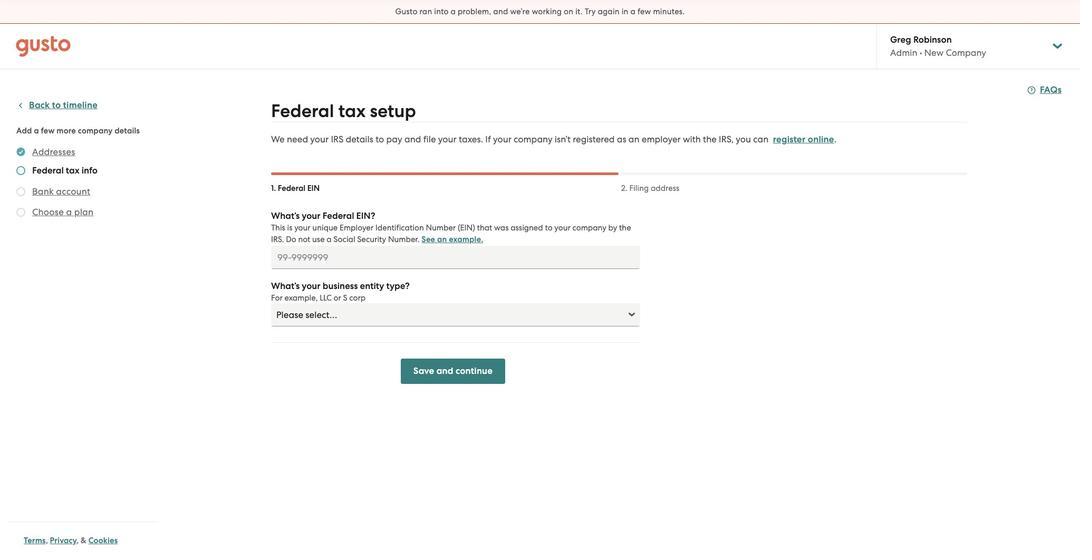 Task type: describe. For each thing, give the bounding box(es) containing it.
federal tax info
[[32, 165, 98, 176]]

into
[[434, 7, 449, 16]]

filing
[[630, 184, 649, 193]]

setup
[[370, 100, 416, 122]]

federal up unique at the top
[[323, 211, 354, 222]]

a right into
[[451, 7, 456, 16]]

pay
[[387, 134, 402, 145]]

number
[[426, 223, 456, 233]]

do
[[286, 235, 296, 244]]

ran
[[420, 7, 432, 16]]

example.
[[449, 235, 484, 244]]

on
[[564, 7, 574, 16]]

info
[[82, 165, 98, 176]]

social
[[334, 235, 355, 244]]

with
[[683, 134, 701, 145]]

to inside back to timeline button
[[52, 100, 61, 111]]

number.
[[388, 235, 420, 244]]

admin
[[891, 47, 918, 58]]

company
[[946, 47, 987, 58]]

and inside we need your irs details to pay and file your taxes. if your company isn't registered as an employer with the irs, you can register online .
[[405, 134, 421, 145]]

not
[[298, 235, 310, 244]]

we're
[[510, 7, 530, 16]]

save and continue
[[414, 366, 493, 377]]

registered
[[573, 134, 615, 145]]

an inside we need your irs details to pay and file your taxes. if your company isn't registered as an employer with the irs, you can register online .
[[629, 134, 640, 145]]

your right if
[[493, 134, 512, 145]]

a right in
[[631, 7, 636, 16]]

save and continue button
[[401, 359, 506, 384]]

privacy link
[[50, 536, 77, 546]]

privacy
[[50, 536, 77, 546]]

choose a plan
[[32, 207, 94, 217]]

a right add
[[34, 126, 39, 136]]

1 horizontal spatial few
[[638, 7, 651, 16]]

federal for federal tax info
[[32, 165, 64, 176]]

in
[[622, 7, 629, 16]]

1 check image from the top
[[16, 166, 25, 175]]

identification
[[376, 223, 424, 233]]

an inside popup button
[[437, 235, 447, 244]]

a inside this is your unique employer identification number (ein) that was assigned to your company by the irs. do not use a social security number.
[[327, 235, 332, 244]]

that
[[477, 223, 493, 233]]

tax for info
[[66, 165, 79, 176]]

federal tax info list
[[16, 146, 154, 221]]

choose a plan button
[[32, 206, 94, 218]]

add
[[16, 126, 32, 136]]

bank account
[[32, 186, 90, 197]]

minutes.
[[653, 7, 685, 16]]

faqs
[[1041, 84, 1062, 96]]

2 horizontal spatial and
[[494, 7, 508, 16]]

we need your irs details to pay and file your taxes. if your company isn't registered as an employer with the irs, you can register online .
[[271, 134, 837, 145]]

your up unique at the top
[[302, 211, 321, 222]]

greg
[[891, 34, 912, 45]]

.
[[835, 134, 837, 145]]

you
[[736, 134, 751, 145]]

&
[[81, 536, 87, 546]]

llc
[[320, 293, 332, 303]]

robinson
[[914, 34, 952, 45]]

check image
[[16, 208, 25, 217]]

business
[[323, 281, 358, 292]]

isn't
[[555, 134, 571, 145]]

ein
[[307, 184, 320, 193]]

this is your unique employer identification number (ein) that was assigned to your company by the irs. do not use a social security number.
[[271, 223, 631, 244]]

register
[[773, 134, 806, 145]]

addresses
[[32, 147, 75, 157]]

to inside this is your unique employer identification number (ein) that was assigned to your company by the irs. do not use a social security number.
[[545, 223, 553, 233]]

your up not
[[295, 223, 311, 233]]

new
[[925, 47, 944, 58]]

cookies
[[89, 536, 118, 546]]

address
[[651, 184, 680, 193]]

back
[[29, 100, 50, 111]]

online
[[808, 134, 835, 145]]

the inside this is your unique employer identification number (ein) that was assigned to your company by the irs. do not use a social security number.
[[619, 223, 631, 233]]

is
[[287, 223, 293, 233]]

your left irs
[[310, 134, 329, 145]]

federal ein
[[278, 184, 320, 193]]

2 , from the left
[[77, 536, 79, 546]]



Task type: vqa. For each thing, say whether or not it's contained in the screenshot.
BACK TO TIMELINE button
yes



Task type: locate. For each thing, give the bounding box(es) containing it.
what's up for
[[271, 281, 300, 292]]

1 horizontal spatial ,
[[77, 536, 79, 546]]

the inside we need your irs details to pay and file your taxes. if your company isn't registered as an employer with the irs, you can register online .
[[703, 134, 717, 145]]

see an example.
[[422, 235, 484, 244]]

it.
[[576, 7, 583, 16]]

what's for what's your business entity type? for example, llc or s corp
[[271, 281, 300, 292]]

a left plan
[[66, 207, 72, 217]]

the
[[703, 134, 717, 145], [619, 223, 631, 233]]

0 horizontal spatial tax
[[66, 165, 79, 176]]

an down number
[[437, 235, 447, 244]]

1 horizontal spatial to
[[376, 134, 384, 145]]

working
[[532, 7, 562, 16]]

tax up irs
[[339, 100, 366, 122]]

security
[[357, 235, 386, 244]]

1 vertical spatial and
[[405, 134, 421, 145]]

1 vertical spatial an
[[437, 235, 447, 244]]

and inside button
[[437, 366, 454, 377]]

1 vertical spatial the
[[619, 223, 631, 233]]

account
[[56, 186, 90, 197]]

and right the save
[[437, 366, 454, 377]]

1 horizontal spatial an
[[629, 134, 640, 145]]

0 vertical spatial check image
[[16, 166, 25, 175]]

to
[[52, 100, 61, 111], [376, 134, 384, 145], [545, 223, 553, 233]]

federal for federal ein
[[278, 184, 306, 193]]

details inside we need your irs details to pay and file your taxes. if your company isn't registered as an employer with the irs, you can register online .
[[346, 134, 374, 145]]

check image
[[16, 166, 25, 175], [16, 187, 25, 196]]

save
[[414, 366, 434, 377]]

few left the more
[[41, 126, 55, 136]]

to right assigned
[[545, 223, 553, 233]]

entity
[[360, 281, 384, 292]]

terms
[[24, 536, 46, 546]]

few
[[638, 7, 651, 16], [41, 126, 55, 136]]

continue
[[456, 366, 493, 377]]

addresses button
[[32, 146, 75, 158]]

, left &
[[77, 536, 79, 546]]

1 , from the left
[[46, 536, 48, 546]]

taxes.
[[459, 134, 483, 145]]

faqs button
[[1028, 84, 1062, 97]]

file
[[424, 134, 436, 145]]

gusto ran into a problem, and we're working on it. try again in a few minutes.
[[396, 7, 685, 16]]

1 vertical spatial to
[[376, 134, 384, 145]]

the left 'irs,'
[[703, 134, 717, 145]]

use
[[312, 235, 325, 244]]

a
[[451, 7, 456, 16], [631, 7, 636, 16], [34, 126, 39, 136], [66, 207, 72, 217], [327, 235, 332, 244]]

check image up check icon
[[16, 187, 25, 196]]

the right the by
[[619, 223, 631, 233]]

example,
[[285, 293, 318, 303]]

federal left "ein"
[[278, 184, 306, 193]]

again
[[598, 7, 620, 16]]

1 vertical spatial check image
[[16, 187, 25, 196]]

1 horizontal spatial the
[[703, 134, 717, 145]]

a right use
[[327, 235, 332, 244]]

(ein)
[[458, 223, 475, 233]]

company for we need your irs details to pay and file your taxes. if your company isn't registered as an employer with the irs, you can register online .
[[514, 134, 553, 145]]

0 horizontal spatial few
[[41, 126, 55, 136]]

company for this is your unique employer identification number (ein) that was assigned to your company by the irs. do not use a social security number.
[[573, 223, 607, 233]]

terms , privacy , & cookies
[[24, 536, 118, 546]]

unique
[[313, 223, 338, 233]]

see an example. button
[[422, 233, 484, 246]]

as
[[617, 134, 627, 145]]

and
[[494, 7, 508, 16], [405, 134, 421, 145], [437, 366, 454, 377]]

few right in
[[638, 7, 651, 16]]

we
[[271, 134, 285, 145]]

what's up is
[[271, 211, 300, 222]]

to inside we need your irs details to pay and file your taxes. if your company isn't registered as an employer with the irs, you can register online .
[[376, 134, 384, 145]]

irs.
[[271, 235, 284, 244]]

or
[[334, 293, 341, 303]]

, left the 'privacy' 'link' at the left bottom
[[46, 536, 48, 546]]

more
[[57, 126, 76, 136]]

federal down the addresses
[[32, 165, 64, 176]]

tax left info
[[66, 165, 79, 176]]

company left the by
[[573, 223, 607, 233]]

your right file
[[438, 134, 457, 145]]

by
[[609, 223, 618, 233]]

company
[[78, 126, 113, 136], [514, 134, 553, 145], [573, 223, 607, 233]]

cookies button
[[89, 535, 118, 547]]

1 horizontal spatial and
[[437, 366, 454, 377]]

was
[[494, 223, 509, 233]]

tax for setup
[[339, 100, 366, 122]]

choose
[[32, 207, 64, 217]]

What's your Federal EIN? text field
[[271, 246, 641, 269]]

s
[[343, 293, 348, 303]]

federal up need
[[271, 100, 334, 122]]

0 vertical spatial few
[[638, 7, 651, 16]]

2 check image from the top
[[16, 187, 25, 196]]

and left the we're
[[494, 7, 508, 16]]

0 vertical spatial an
[[629, 134, 640, 145]]

company left isn't
[[514, 134, 553, 145]]

employer
[[340, 223, 374, 233]]

for
[[271, 293, 283, 303]]

0 horizontal spatial and
[[405, 134, 421, 145]]

what's for what's your federal ein?
[[271, 211, 300, 222]]

add a few more company details
[[16, 126, 140, 136]]

corp
[[349, 293, 366, 303]]

company inside this is your unique employer identification number (ein) that was assigned to your company by the irs. do not use a social security number.
[[573, 223, 607, 233]]

bank account button
[[32, 185, 90, 198]]

2 vertical spatial and
[[437, 366, 454, 377]]

1 horizontal spatial tax
[[339, 100, 366, 122]]

0 vertical spatial to
[[52, 100, 61, 111]]

type?
[[386, 281, 410, 292]]

employer
[[642, 134, 681, 145]]

circle check image
[[16, 146, 25, 158]]

0 vertical spatial tax
[[339, 100, 366, 122]]

0 vertical spatial and
[[494, 7, 508, 16]]

your inside what's your business entity type? for example, llc or s corp
[[302, 281, 321, 292]]

try
[[585, 7, 596, 16]]

to right back
[[52, 100, 61, 111]]

tax inside list
[[66, 165, 79, 176]]

back to timeline button
[[16, 99, 98, 112]]

2 vertical spatial to
[[545, 223, 553, 233]]

your up example,
[[302, 281, 321, 292]]

ein?
[[356, 211, 376, 222]]

1 horizontal spatial details
[[346, 134, 374, 145]]

2 horizontal spatial company
[[573, 223, 607, 233]]

see
[[422, 235, 435, 244]]

0 horizontal spatial to
[[52, 100, 61, 111]]

greg robinson admin • new company
[[891, 34, 987, 58]]

an right as
[[629, 134, 640, 145]]

register online link
[[773, 134, 835, 145]]

what's inside what's your business entity type? for example, llc or s corp
[[271, 281, 300, 292]]

bank
[[32, 186, 54, 197]]

filing address
[[630, 184, 680, 193]]

to left pay
[[376, 134, 384, 145]]

an
[[629, 134, 640, 145], [437, 235, 447, 244]]

0 vertical spatial what's
[[271, 211, 300, 222]]

2 horizontal spatial to
[[545, 223, 553, 233]]

1 vertical spatial tax
[[66, 165, 79, 176]]

your right assigned
[[555, 223, 571, 233]]

this
[[271, 223, 285, 233]]

gusto
[[396, 7, 418, 16]]

,
[[46, 536, 48, 546], [77, 536, 79, 546]]

0 horizontal spatial ,
[[46, 536, 48, 546]]

1 what's from the top
[[271, 211, 300, 222]]

0 horizontal spatial the
[[619, 223, 631, 233]]

company right the more
[[78, 126, 113, 136]]

a inside choose a plan button
[[66, 207, 72, 217]]

assigned
[[511, 223, 543, 233]]

what's your federal ein?
[[271, 211, 376, 222]]

if
[[486, 134, 491, 145]]

problem,
[[458, 7, 491, 16]]

federal inside list
[[32, 165, 64, 176]]

irs
[[331, 134, 344, 145]]

company inside we need your irs details to pay and file your taxes. if your company isn't registered as an employer with the irs, you can register online .
[[514, 134, 553, 145]]

what's
[[271, 211, 300, 222], [271, 281, 300, 292]]

what's your business entity type? for example, llc or s corp
[[271, 281, 410, 303]]

1 horizontal spatial company
[[514, 134, 553, 145]]

federal for federal tax setup
[[271, 100, 334, 122]]

federal tax setup
[[271, 100, 416, 122]]

home image
[[16, 36, 71, 57]]

and left file
[[405, 134, 421, 145]]

can
[[754, 134, 769, 145]]

1 vertical spatial what's
[[271, 281, 300, 292]]

2 what's from the top
[[271, 281, 300, 292]]

plan
[[74, 207, 94, 217]]

0 vertical spatial the
[[703, 134, 717, 145]]

•
[[920, 47, 923, 58]]

check image down the circle check image
[[16, 166, 25, 175]]

0 horizontal spatial company
[[78, 126, 113, 136]]

timeline
[[63, 100, 98, 111]]

need
[[287, 134, 308, 145]]

0 horizontal spatial details
[[115, 126, 140, 136]]

0 horizontal spatial an
[[437, 235, 447, 244]]

irs,
[[719, 134, 734, 145]]

1 vertical spatial few
[[41, 126, 55, 136]]



